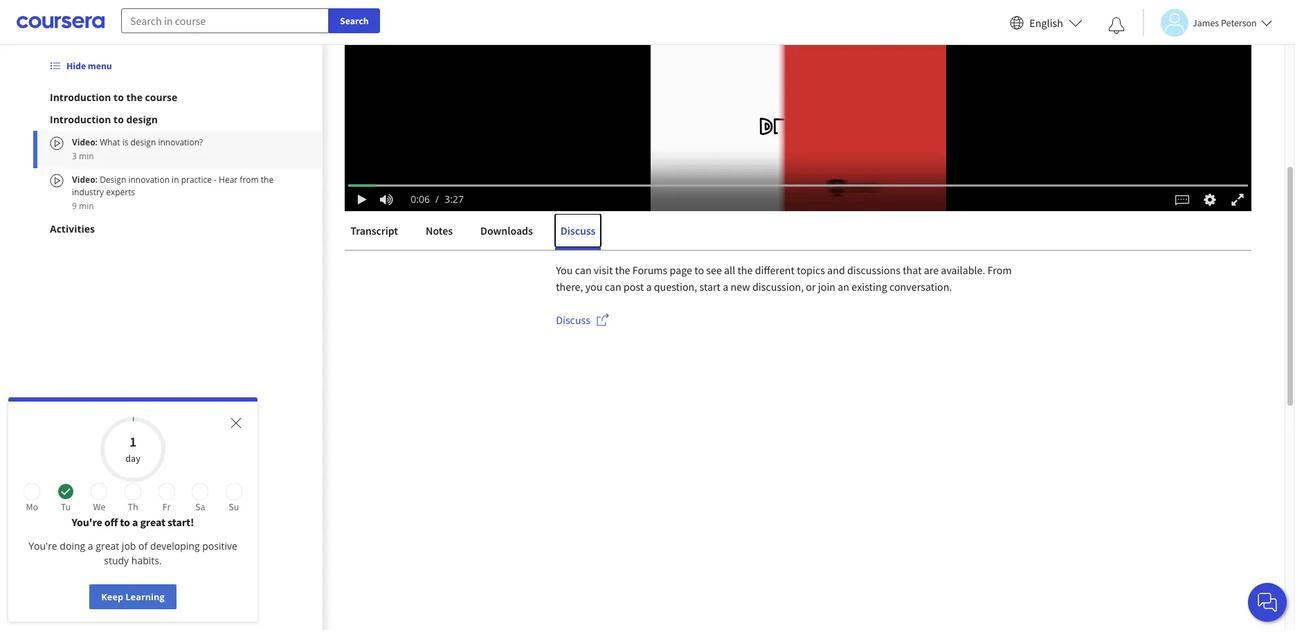 Task type: describe. For each thing, give the bounding box(es) containing it.
introduction to the course
[[50, 91, 177, 104]]

an
[[838, 280, 850, 294]]

post
[[624, 280, 644, 294]]

you're for you're doing a great job of developing positive study habits.
[[28, 539, 57, 553]]

english
[[1030, 16, 1064, 29]]

forums
[[633, 263, 668, 277]]

start
[[700, 280, 721, 294]]

play image
[[355, 194, 369, 205]]

all
[[724, 263, 736, 277]]

fr
[[163, 501, 171, 513]]

a right post
[[646, 280, 652, 294]]

notes button
[[420, 214, 458, 247]]

3:27
[[445, 192, 464, 205]]

are
[[924, 263, 939, 277]]

you
[[586, 280, 603, 294]]

a left new at the right top of the page
[[723, 280, 729, 294]]

developing
[[150, 539, 200, 553]]

innovation
[[128, 174, 170, 186]]

industry
[[72, 186, 104, 198]]

keep
[[101, 591, 123, 603]]

the right visit
[[615, 263, 631, 277]]

is inside video: what is design innovation? 3 min
[[122, 136, 128, 148]]

0:06 / 3:27
[[411, 192, 464, 205]]

3 minutes 27 seconds element
[[445, 192, 464, 205]]

practice
[[181, 174, 212, 186]]

introduction for introduction to the course
[[50, 91, 111, 104]]

design for what is design innovation?
[[409, 185, 463, 210]]

mo
[[26, 501, 38, 513]]

a down "th"
[[132, 515, 138, 529]]

you can visit the forums page to see all the different topics and discussions that are available. from there, you can post a question, start a new discussion, or join an existing conversation.
[[556, 263, 1012, 294]]

1 dialog
[[8, 397, 258, 622]]

and
[[828, 263, 845, 277]]

related lecture content tabs tab list
[[345, 214, 1252, 250]]

hide
[[66, 60, 86, 72]]

close image
[[228, 415, 244, 431]]

off
[[104, 515, 118, 529]]

/
[[436, 192, 439, 205]]

existing
[[852, 280, 888, 294]]

introduction to the course button
[[50, 91, 306, 105]]

join
[[818, 280, 836, 294]]

start!
[[168, 515, 194, 529]]

3
[[72, 150, 77, 162]]

the right all
[[738, 263, 753, 277]]

page
[[670, 263, 692, 277]]

Search in course text field
[[121, 8, 329, 33]]

0:06
[[411, 192, 430, 205]]

9
[[72, 200, 77, 212]]

activities
[[50, 222, 95, 235]]

peterson
[[1221, 16, 1257, 29]]

menu
[[88, 60, 112, 72]]

introduction to design button
[[50, 113, 306, 127]]

english button
[[1005, 0, 1089, 45]]

save note button
[[1163, 181, 1252, 214]]

learning
[[126, 591, 165, 603]]

there,
[[556, 280, 583, 294]]

we
[[93, 501, 106, 513]]

from
[[988, 263, 1012, 277]]

experts
[[106, 186, 135, 198]]

habits.
[[131, 554, 162, 567]]

keep learning button
[[90, 584, 176, 609]]

design
[[100, 174, 126, 186]]

search
[[340, 15, 369, 27]]

what is design innovation?
[[345, 185, 565, 210]]

great inside you're doing a great job of developing positive study habits.
[[96, 539, 119, 553]]

discuss inside discuss link
[[556, 313, 591, 327]]

downloads button
[[475, 214, 539, 247]]

or
[[806, 280, 816, 294]]

from
[[240, 174, 259, 186]]

transcript
[[351, 224, 398, 238]]

activities button
[[50, 222, 306, 236]]

video: what is design innovation? 3 min
[[72, 136, 203, 162]]

day
[[126, 452, 140, 465]]

1 vertical spatial is
[[392, 185, 405, 210]]

keep learning
[[101, 591, 165, 603]]

save note
[[1194, 190, 1241, 204]]



Task type: vqa. For each thing, say whether or not it's contained in the screenshot.
INDUSTRY
yes



Task type: locate. For each thing, give the bounding box(es) containing it.
a
[[646, 280, 652, 294], [723, 280, 729, 294], [132, 515, 138, 529], [88, 539, 93, 553]]

introduction down hide menu button
[[50, 91, 111, 104]]

to up the introduction to design at the top left of the page
[[114, 91, 124, 104]]

study
[[104, 554, 129, 567]]

what inside video: what is design innovation? 3 min
[[100, 136, 120, 148]]

james peterson button
[[1143, 9, 1273, 36]]

introduction inside dropdown button
[[50, 113, 111, 126]]

1 vertical spatial video:
[[72, 174, 100, 186]]

design for introduction to design
[[126, 113, 158, 126]]

innovation? inside video: what is design innovation? 3 min
[[158, 136, 203, 148]]

innovation? down the introduction to design dropdown button
[[158, 136, 203, 148]]

hide menu
[[66, 60, 112, 72]]

great down fr
[[140, 515, 166, 529]]

min
[[79, 150, 94, 162], [79, 200, 94, 212]]

can right you
[[605, 280, 622, 294]]

hear
[[219, 174, 238, 186]]

to inside dropdown button
[[114, 91, 124, 104]]

1 vertical spatial can
[[605, 280, 622, 294]]

you're down we
[[72, 515, 102, 529]]

1 horizontal spatial great
[[140, 515, 166, 529]]

discuss inside discuss button
[[561, 224, 596, 238]]

2 video: from the top
[[72, 174, 100, 186]]

1 horizontal spatial can
[[605, 280, 622, 294]]

min right 3
[[79, 150, 94, 162]]

you're inside you're doing a great job of developing positive study habits.
[[28, 539, 57, 553]]

0 horizontal spatial innovation?
[[158, 136, 203, 148]]

1 vertical spatial min
[[79, 200, 94, 212]]

save
[[1194, 190, 1217, 204]]

positive
[[202, 539, 237, 553]]

0 horizontal spatial can
[[575, 263, 592, 277]]

james peterson
[[1193, 16, 1257, 29]]

0 horizontal spatial what
[[100, 136, 120, 148]]

1 horizontal spatial is
[[392, 185, 405, 210]]

course
[[145, 91, 177, 104]]

9 min
[[72, 200, 94, 212]]

what down the introduction to design at the top left of the page
[[100, 136, 120, 148]]

question,
[[654, 280, 698, 294]]

th
[[128, 501, 138, 513]]

0 vertical spatial min
[[79, 150, 94, 162]]

video:
[[72, 136, 98, 148], [72, 174, 100, 186]]

you're left doing
[[28, 539, 57, 553]]

to inside you can visit the forums page to see all the different topics and discussions that are available. from there, you can post a question, start a new discussion, or join an existing conversation.
[[695, 263, 704, 277]]

that
[[903, 263, 922, 277]]

2 vertical spatial design
[[409, 185, 463, 210]]

conversation.
[[890, 280, 952, 294]]

video: for video:
[[72, 174, 100, 186]]

downloads
[[481, 224, 533, 238]]

of
[[139, 539, 148, 553]]

min right 9
[[79, 200, 94, 212]]

1 min from the top
[[79, 150, 94, 162]]

introduction for introduction to design
[[50, 113, 111, 126]]

1 day
[[126, 433, 140, 465]]

0 vertical spatial design
[[126, 113, 158, 126]]

doing
[[60, 539, 85, 553]]

a inside you're doing a great job of developing positive study habits.
[[88, 539, 93, 553]]

the
[[126, 91, 143, 104], [261, 174, 274, 186], [615, 263, 631, 277], [738, 263, 753, 277]]

introduction
[[50, 91, 111, 104], [50, 113, 111, 126]]

discuss
[[561, 224, 596, 238], [556, 313, 591, 327]]

discussions
[[848, 263, 901, 277]]

min inside video: what is design innovation? 3 min
[[79, 150, 94, 162]]

1 vertical spatial discuss
[[556, 313, 591, 327]]

1 introduction from the top
[[50, 91, 111, 104]]

to left see
[[695, 263, 704, 277]]

video: up 3
[[72, 136, 98, 148]]

to
[[114, 91, 124, 104], [114, 113, 124, 126], [695, 263, 704, 277], [120, 515, 130, 529]]

1 vertical spatial what
[[345, 185, 388, 210]]

coursera image
[[17, 11, 105, 33]]

discuss up the you
[[561, 224, 596, 238]]

design innovation in practice - hear from the industry experts
[[72, 174, 274, 198]]

mute image
[[378, 192, 395, 206]]

0 vertical spatial great
[[140, 515, 166, 529]]

innovation?
[[158, 136, 203, 148], [467, 185, 565, 210]]

2 min from the top
[[79, 200, 94, 212]]

james
[[1193, 16, 1220, 29]]

1 vertical spatial you're
[[28, 539, 57, 553]]

a right doing
[[88, 539, 93, 553]]

1 horizontal spatial what
[[345, 185, 388, 210]]

hide menu button
[[44, 53, 118, 78]]

can
[[575, 263, 592, 277], [605, 280, 622, 294]]

to down the introduction to the course
[[114, 113, 124, 126]]

0 vertical spatial innovation?
[[158, 136, 203, 148]]

to right "off"
[[120, 515, 130, 529]]

sa
[[195, 501, 205, 513]]

1
[[129, 433, 136, 450]]

0 horizontal spatial great
[[96, 539, 119, 553]]

you're off to a great start!
[[72, 515, 194, 529]]

job
[[122, 539, 136, 553]]

show notifications image
[[1109, 17, 1125, 34]]

notes
[[426, 224, 453, 238]]

available.
[[941, 263, 986, 277]]

you're
[[72, 515, 102, 529], [28, 539, 57, 553]]

is down the introduction to design at the top left of the page
[[122, 136, 128, 148]]

new
[[731, 280, 750, 294]]

you
[[556, 263, 573, 277]]

what
[[100, 136, 120, 148], [345, 185, 388, 210]]

0 vertical spatial discuss
[[561, 224, 596, 238]]

search button
[[329, 8, 380, 33]]

tu
[[61, 501, 71, 513]]

discussion,
[[753, 280, 804, 294]]

1 vertical spatial design
[[131, 136, 156, 148]]

see
[[706, 263, 722, 277]]

0 vertical spatial what
[[100, 136, 120, 148]]

different
[[755, 263, 795, 277]]

1 horizontal spatial innovation?
[[467, 185, 565, 210]]

1 horizontal spatial you're
[[72, 515, 102, 529]]

the inside design innovation in practice - hear from the industry experts
[[261, 174, 274, 186]]

you're for you're off to a great start!
[[72, 515, 102, 529]]

chat with us image
[[1257, 591, 1279, 614]]

1 vertical spatial innovation?
[[467, 185, 565, 210]]

visit
[[594, 263, 613, 277]]

introduction up 3
[[50, 113, 111, 126]]

0 vertical spatial introduction
[[50, 91, 111, 104]]

great up "study"
[[96, 539, 119, 553]]

1 vertical spatial introduction
[[50, 113, 111, 126]]

full screen image
[[1229, 192, 1247, 206]]

0 minutes 06 seconds element
[[411, 192, 430, 205]]

0 horizontal spatial is
[[122, 136, 128, 148]]

you're doing a great job of developing positive study habits.
[[28, 539, 237, 567]]

is
[[122, 136, 128, 148], [392, 185, 405, 210]]

0 vertical spatial can
[[575, 263, 592, 277]]

-
[[214, 174, 217, 186]]

design inside the introduction to design dropdown button
[[126, 113, 158, 126]]

video: inside video: what is design innovation? 3 min
[[72, 136, 98, 148]]

what up "transcript" "button"
[[345, 185, 388, 210]]

is left 0:06
[[392, 185, 405, 210]]

1 video: from the top
[[72, 136, 98, 148]]

topics
[[797, 263, 825, 277]]

note
[[1219, 190, 1241, 204]]

the inside dropdown button
[[126, 91, 143, 104]]

video: for video: what is design innovation? 3 min
[[72, 136, 98, 148]]

to inside dropdown button
[[114, 113, 124, 126]]

discuss button
[[555, 214, 601, 247]]

0 horizontal spatial you're
[[28, 539, 57, 553]]

discuss down there,
[[556, 313, 591, 327]]

the left course
[[126, 91, 143, 104]]

introduction inside dropdown button
[[50, 91, 111, 104]]

can right the you
[[575, 263, 592, 277]]

in
[[172, 174, 179, 186]]

innovation? up downloads button
[[467, 185, 565, 210]]

introduction to design
[[50, 113, 158, 126]]

1 vertical spatial great
[[96, 539, 119, 553]]

0 vertical spatial you're
[[72, 515, 102, 529]]

video: up industry
[[72, 174, 100, 186]]

great
[[140, 515, 166, 529], [96, 539, 119, 553]]

design inside video: what is design innovation? 3 min
[[131, 136, 156, 148]]

discuss link
[[556, 313, 610, 330]]

to inside 1 dialog
[[120, 515, 130, 529]]

design
[[126, 113, 158, 126], [131, 136, 156, 148], [409, 185, 463, 210]]

the right from
[[261, 174, 274, 186]]

su
[[229, 501, 239, 513]]

0 vertical spatial is
[[122, 136, 128, 148]]

0 vertical spatial video:
[[72, 136, 98, 148]]

2 introduction from the top
[[50, 113, 111, 126]]



